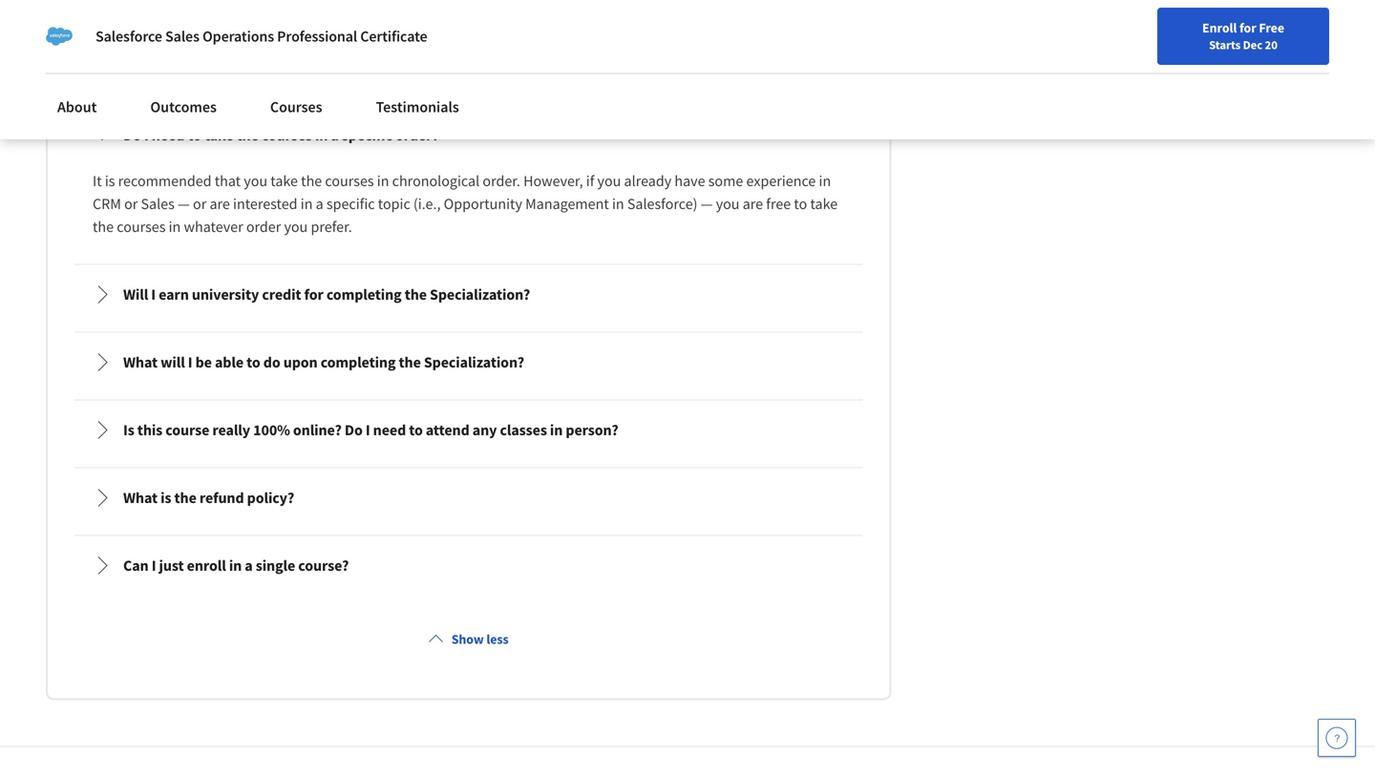 Task type: vqa. For each thing, say whether or not it's contained in the screenshot.
the bottom the "Learn"
no



Task type: describe. For each thing, give the bounding box(es) containing it.
course?
[[298, 557, 349, 576]]

salesforce)
[[628, 194, 698, 213]]

course
[[166, 421, 210, 440]]

opportunity
[[444, 194, 523, 213]]

the inside what will i be able to do upon completing the specialization? "dropdown button"
[[399, 353, 421, 372]]

you down some
[[716, 194, 740, 213]]

do i need to take the courses in a specific order? button
[[77, 108, 860, 162]]

crm
[[93, 194, 121, 213]]

what for what background knowledge is necessary?
[[123, 12, 158, 31]]

the inside will i earn university credit for completing the specialization? dropdown button
[[405, 285, 427, 304]]

classes
[[500, 421, 547, 440]]

what will i be able to do upon completing the specialization?
[[123, 353, 525, 372]]

help center image
[[1326, 727, 1349, 750]]

show notifications image
[[1154, 24, 1177, 47]]

salesforce sales operations professional certificate
[[96, 27, 428, 46]]

professional
[[277, 27, 357, 46]]

the inside do i need to take the courses in a specific order? dropdown button
[[237, 126, 259, 145]]

it
[[93, 171, 102, 191]]

0 vertical spatial sales
[[165, 27, 200, 46]]

outcomes
[[150, 97, 217, 117]]

show less
[[452, 631, 509, 648]]

free
[[1260, 19, 1285, 36]]

0 horizontal spatial a
[[245, 557, 253, 576]]

chronological
[[392, 171, 480, 191]]

specific inside it is recommended that you take the courses in chronological order. however, if you already have some experience in crm or sales — or are interested in a specific topic (i.e., opportunity management in salesforce) — you are free to take the courses in whatever order you prefer.
[[327, 194, 375, 213]]

credit
[[262, 285, 301, 304]]

in right experience
[[819, 171, 832, 191]]

what is the refund policy?
[[123, 489, 294, 508]]

2 — from the left
[[701, 194, 713, 213]]

to down outcomes
[[188, 126, 201, 145]]

experience
[[747, 171, 816, 191]]

completing inside dropdown button
[[327, 285, 402, 304]]

specialization? inside dropdown button
[[430, 285, 531, 304]]

university
[[192, 285, 259, 304]]

i for just
[[152, 557, 156, 576]]

specialization? inside "dropdown button"
[[424, 353, 525, 372]]

none! this specialization is designed for total beginners.
[[93, 58, 455, 77]]

be
[[196, 353, 212, 372]]

can
[[123, 557, 149, 576]]

background
[[161, 12, 240, 31]]

necessary?
[[333, 12, 407, 31]]

specialization
[[164, 58, 254, 77]]

salesforce image
[[46, 23, 73, 50]]

is this course really 100% online? do i need to attend any classes in person? button
[[77, 404, 860, 457]]

enroll
[[187, 557, 226, 576]]

will i earn university credit for completing the specialization?
[[123, 285, 531, 304]]

recommended
[[118, 171, 212, 191]]

completing inside "dropdown button"
[[321, 353, 396, 372]]

policy?
[[247, 489, 294, 508]]

earn
[[159, 285, 189, 304]]

will
[[123, 285, 148, 304]]

operations
[[203, 27, 274, 46]]

courses
[[270, 97, 323, 117]]

to left attend
[[409, 421, 423, 440]]

it is recommended that you take the courses in chronological order. however, if you already have some experience in crm or sales — or are interested in a specific topic (i.e., opportunity management in salesforce) — you are free to take the courses in whatever order you prefer.
[[93, 171, 841, 236]]

dec
[[1244, 37, 1263, 53]]

have
[[675, 171, 706, 191]]

for inside enroll for free starts dec 20
[[1240, 19, 1257, 36]]

is down salesforce sales operations professional certificate
[[257, 58, 267, 77]]

is inside it is recommended that you take the courses in chronological order. however, if you already have some experience in crm or sales — or are interested in a specific topic (i.e., opportunity management in salesforce) — you are free to take the courses in whatever order you prefer.
[[105, 171, 115, 191]]

specific inside do i need to take the courses in a specific order? dropdown button
[[342, 126, 393, 145]]

order
[[246, 217, 281, 236]]

enroll
[[1203, 19, 1238, 36]]

if
[[586, 171, 595, 191]]

what will i be able to do upon completing the specialization? button
[[77, 336, 860, 389]]

1 horizontal spatial do
[[345, 421, 363, 440]]

designed
[[270, 58, 328, 77]]

however,
[[524, 171, 583, 191]]

0 vertical spatial a
[[331, 126, 339, 145]]

just
[[159, 557, 184, 576]]

able
[[215, 353, 244, 372]]

i for earn
[[151, 285, 156, 304]]

2 or from the left
[[193, 194, 207, 213]]

free
[[767, 194, 791, 213]]

a inside it is recommended that you take the courses in chronological order. however, if you already have some experience in crm or sales — or are interested in a specific topic (i.e., opportunity management in salesforce) — you are free to take the courses in whatever order you prefer.
[[316, 194, 324, 213]]

you right order
[[284, 217, 308, 236]]

will i earn university credit for completing the specialization? button
[[77, 268, 860, 321]]

topic
[[378, 194, 411, 213]]

any
[[473, 421, 497, 440]]

you right if
[[598, 171, 621, 191]]

to inside "dropdown button"
[[247, 353, 261, 372]]

person?
[[566, 421, 619, 440]]

what for what will i be able to do upon completing the specialization?
[[123, 353, 158, 372]]

do i need to take the courses in a specific order?
[[123, 126, 439, 145]]

in right 'classes'
[[550, 421, 563, 440]]

in up prefer.
[[301, 194, 313, 213]]

this
[[134, 58, 161, 77]]

online?
[[293, 421, 342, 440]]

what background knowledge is necessary?
[[123, 12, 407, 31]]

is
[[123, 421, 134, 440]]

will
[[161, 353, 185, 372]]

i inside "dropdown button"
[[188, 353, 193, 372]]



Task type: locate. For each thing, give the bounding box(es) containing it.
management
[[526, 194, 609, 213]]

2 horizontal spatial a
[[331, 126, 339, 145]]

i
[[144, 126, 149, 145], [151, 285, 156, 304], [188, 353, 193, 372], [366, 421, 370, 440], [152, 557, 156, 576]]

is
[[320, 12, 331, 31], [257, 58, 267, 77], [105, 171, 115, 191], [161, 489, 171, 508]]

1 horizontal spatial or
[[193, 194, 207, 213]]

to
[[188, 126, 201, 145], [794, 194, 808, 213], [247, 353, 261, 372], [409, 421, 423, 440]]

show
[[452, 631, 484, 648]]

1 what from the top
[[123, 12, 158, 31]]

already
[[624, 171, 672, 191]]

coursera image
[[23, 16, 144, 46]]

2 vertical spatial take
[[811, 194, 838, 213]]

none!
[[93, 58, 131, 77]]

whatever
[[184, 217, 243, 236]]

are left free
[[743, 194, 764, 213]]

1 vertical spatial specialization?
[[424, 353, 525, 372]]

do up recommended
[[123, 126, 141, 145]]

sales inside it is recommended that you take the courses in chronological order. however, if you already have some experience in crm or sales — or are interested in a specific topic (i.e., opportunity management in salesforce) — you are free to take the courses in whatever order you prefer.
[[141, 194, 175, 213]]

what background knowledge is necessary? button
[[77, 0, 860, 48]]

1 vertical spatial completing
[[321, 353, 396, 372]]

2 are from the left
[[743, 194, 764, 213]]

1 or from the left
[[124, 194, 138, 213]]

1 vertical spatial sales
[[141, 194, 175, 213]]

0 horizontal spatial take
[[204, 126, 234, 145]]

1 vertical spatial need
[[373, 421, 406, 440]]

the
[[237, 126, 259, 145], [301, 171, 322, 191], [93, 217, 114, 236], [405, 285, 427, 304], [399, 353, 421, 372], [174, 489, 197, 508]]

is inside dropdown button
[[320, 12, 331, 31]]

the down crm
[[93, 217, 114, 236]]

starts
[[1210, 37, 1241, 53]]

for for the
[[304, 285, 324, 304]]

is this course really 100% online? do i need to attend any classes in person?
[[123, 421, 619, 440]]

in right "enroll"
[[229, 557, 242, 576]]

you up interested
[[244, 171, 268, 191]]

100%
[[253, 421, 290, 440]]

for
[[1240, 19, 1257, 36], [331, 58, 349, 77], [304, 285, 324, 304]]

outcomes link
[[139, 86, 228, 128]]

courses link
[[259, 86, 334, 128]]

sales down recommended
[[141, 194, 175, 213]]

single
[[256, 557, 295, 576]]

in up topic
[[377, 171, 389, 191]]

prefer.
[[311, 217, 352, 236]]

take up interested
[[271, 171, 298, 191]]

or
[[124, 194, 138, 213], [193, 194, 207, 213]]

for left the total
[[331, 58, 349, 77]]

testimonials
[[376, 97, 459, 117]]

specialization?
[[430, 285, 531, 304], [424, 353, 525, 372]]

do right online?
[[345, 421, 363, 440]]

i right online?
[[366, 421, 370, 440]]

specialization? up what will i be able to do upon completing the specialization? "dropdown button"
[[430, 285, 531, 304]]

1 vertical spatial for
[[331, 58, 349, 77]]

2 horizontal spatial courses
[[325, 171, 374, 191]]

sales
[[165, 27, 200, 46], [141, 194, 175, 213]]

are up whatever
[[210, 194, 230, 213]]

what inside dropdown button
[[123, 489, 158, 508]]

is left necessary?
[[320, 12, 331, 31]]

— down recommended
[[178, 194, 190, 213]]

to left do
[[247, 353, 261, 372]]

the inside what is the refund policy? dropdown button
[[174, 489, 197, 508]]

testimonials link
[[365, 86, 471, 128]]

certificate
[[360, 27, 428, 46]]

2 vertical spatial what
[[123, 489, 158, 508]]

0 vertical spatial specialization?
[[430, 285, 531, 304]]

1 horizontal spatial a
[[316, 194, 324, 213]]

0 horizontal spatial for
[[304, 285, 324, 304]]

courses inside dropdown button
[[262, 126, 312, 145]]

courses up prefer.
[[325, 171, 374, 191]]

is left refund
[[161, 489, 171, 508]]

0 horizontal spatial —
[[178, 194, 190, 213]]

0 horizontal spatial need
[[152, 126, 185, 145]]

i for need
[[144, 126, 149, 145]]

for up dec
[[1240, 19, 1257, 36]]

0 horizontal spatial or
[[124, 194, 138, 213]]

sales up 'specialization'
[[165, 27, 200, 46]]

what inside dropdown button
[[123, 12, 158, 31]]

or up whatever
[[193, 194, 207, 213]]

take
[[204, 126, 234, 145], [271, 171, 298, 191], [811, 194, 838, 213]]

need left attend
[[373, 421, 406, 440]]

courses
[[262, 126, 312, 145], [325, 171, 374, 191], [117, 217, 166, 236]]

to right free
[[794, 194, 808, 213]]

what inside "dropdown button"
[[123, 353, 158, 372]]

the left refund
[[174, 489, 197, 508]]

1 horizontal spatial are
[[743, 194, 764, 213]]

or right crm
[[124, 194, 138, 213]]

what left the will
[[123, 353, 158, 372]]

2 horizontal spatial take
[[811, 194, 838, 213]]

0 vertical spatial completing
[[327, 285, 402, 304]]

1 horizontal spatial take
[[271, 171, 298, 191]]

1 vertical spatial specific
[[327, 194, 375, 213]]

1 horizontal spatial need
[[373, 421, 406, 440]]

the up is this course really 100% online? do i need to attend any classes in person?
[[399, 353, 421, 372]]

courses down crm
[[117, 217, 166, 236]]

specific left order?
[[342, 126, 393, 145]]

1 vertical spatial courses
[[325, 171, 374, 191]]

attend
[[426, 421, 470, 440]]

about link
[[46, 86, 108, 128]]

need down outcomes
[[152, 126, 185, 145]]

completing down prefer.
[[327, 285, 402, 304]]

need
[[152, 126, 185, 145], [373, 421, 406, 440]]

can i just enroll in a single course?
[[123, 557, 349, 576]]

is right 'it'
[[105, 171, 115, 191]]

None search field
[[272, 12, 588, 50]]

to inside it is recommended that you take the courses in chronological order. however, if you already have some experience in crm or sales — or are interested in a specific topic (i.e., opportunity management in salesforce) — you are free to take the courses in whatever order you prefer.
[[794, 194, 808, 213]]

list containing what background knowledge is necessary?
[[71, 0, 867, 600]]

1 vertical spatial do
[[345, 421, 363, 440]]

0 vertical spatial do
[[123, 126, 141, 145]]

in down courses
[[315, 126, 328, 145]]

enroll for free starts dec 20
[[1203, 19, 1285, 53]]

1 horizontal spatial for
[[331, 58, 349, 77]]

for right credit
[[304, 285, 324, 304]]

2 vertical spatial a
[[245, 557, 253, 576]]

show less button
[[421, 622, 517, 657]]

— down have
[[701, 194, 713, 213]]

about
[[57, 97, 97, 117]]

can i just enroll in a single course? button
[[77, 539, 860, 593]]

order.
[[483, 171, 521, 191]]

0 vertical spatial specific
[[342, 126, 393, 145]]

0 horizontal spatial do
[[123, 126, 141, 145]]

order?
[[396, 126, 439, 145]]

for inside dropdown button
[[304, 285, 324, 304]]

—
[[178, 194, 190, 213], [701, 194, 713, 213]]

upon
[[284, 353, 318, 372]]

1 horizontal spatial courses
[[262, 126, 312, 145]]

is inside dropdown button
[[161, 489, 171, 508]]

0 horizontal spatial are
[[210, 194, 230, 213]]

0 horizontal spatial courses
[[117, 217, 166, 236]]

20
[[1266, 37, 1278, 53]]

the up prefer.
[[301, 171, 322, 191]]

i right will on the left top
[[151, 285, 156, 304]]

1 — from the left
[[178, 194, 190, 213]]

1 horizontal spatial —
[[701, 194, 713, 213]]

0 vertical spatial take
[[204, 126, 234, 145]]

do
[[263, 353, 281, 372]]

less
[[487, 631, 509, 648]]

0 vertical spatial need
[[152, 126, 185, 145]]

a
[[331, 126, 339, 145], [316, 194, 324, 213], [245, 557, 253, 576]]

you
[[244, 171, 268, 191], [598, 171, 621, 191], [716, 194, 740, 213], [284, 217, 308, 236]]

what for what is the refund policy?
[[123, 489, 158, 508]]

0 vertical spatial for
[[1240, 19, 1257, 36]]

some
[[709, 171, 744, 191]]

what up can
[[123, 489, 158, 508]]

really
[[212, 421, 250, 440]]

specific
[[342, 126, 393, 145], [327, 194, 375, 213]]

2 what from the top
[[123, 353, 158, 372]]

what
[[123, 12, 158, 31], [123, 353, 158, 372], [123, 489, 158, 508]]

are
[[210, 194, 230, 213], [743, 194, 764, 213]]

1 vertical spatial take
[[271, 171, 298, 191]]

specific up prefer.
[[327, 194, 375, 213]]

i inside dropdown button
[[151, 285, 156, 304]]

2 vertical spatial courses
[[117, 217, 166, 236]]

(i.e.,
[[414, 194, 441, 213]]

in down the already on the left top
[[612, 194, 625, 213]]

menu item
[[1011, 19, 1134, 81]]

take down outcomes
[[204, 126, 234, 145]]

1 vertical spatial a
[[316, 194, 324, 213]]

1 are from the left
[[210, 194, 230, 213]]

0 vertical spatial what
[[123, 12, 158, 31]]

completing right upon
[[321, 353, 396, 372]]

specialization? down will i earn university credit for completing the specialization? dropdown button
[[424, 353, 525, 372]]

2 horizontal spatial for
[[1240, 19, 1257, 36]]

what up this
[[123, 12, 158, 31]]

courses down courses
[[262, 126, 312, 145]]

3 what from the top
[[123, 489, 158, 508]]

for for beginners.
[[331, 58, 349, 77]]

total
[[352, 58, 382, 77]]

0 vertical spatial courses
[[262, 126, 312, 145]]

that
[[215, 171, 241, 191]]

2 vertical spatial for
[[304, 285, 324, 304]]

i left just
[[152, 557, 156, 576]]

beginners.
[[385, 58, 452, 77]]

take right free
[[811, 194, 838, 213]]

i up recommended
[[144, 126, 149, 145]]

salesforce
[[96, 27, 162, 46]]

list
[[71, 0, 867, 600]]

1 vertical spatial what
[[123, 353, 158, 372]]

this
[[137, 421, 163, 440]]

the up what will i be able to do upon completing the specialization? "dropdown button"
[[405, 285, 427, 304]]

what is the refund policy? button
[[77, 471, 860, 525]]

in left whatever
[[169, 217, 181, 236]]

i left be
[[188, 353, 193, 372]]

take inside dropdown button
[[204, 126, 234, 145]]

interested
[[233, 194, 298, 213]]

refund
[[200, 489, 244, 508]]

knowledge
[[243, 12, 317, 31]]

the up that
[[237, 126, 259, 145]]



